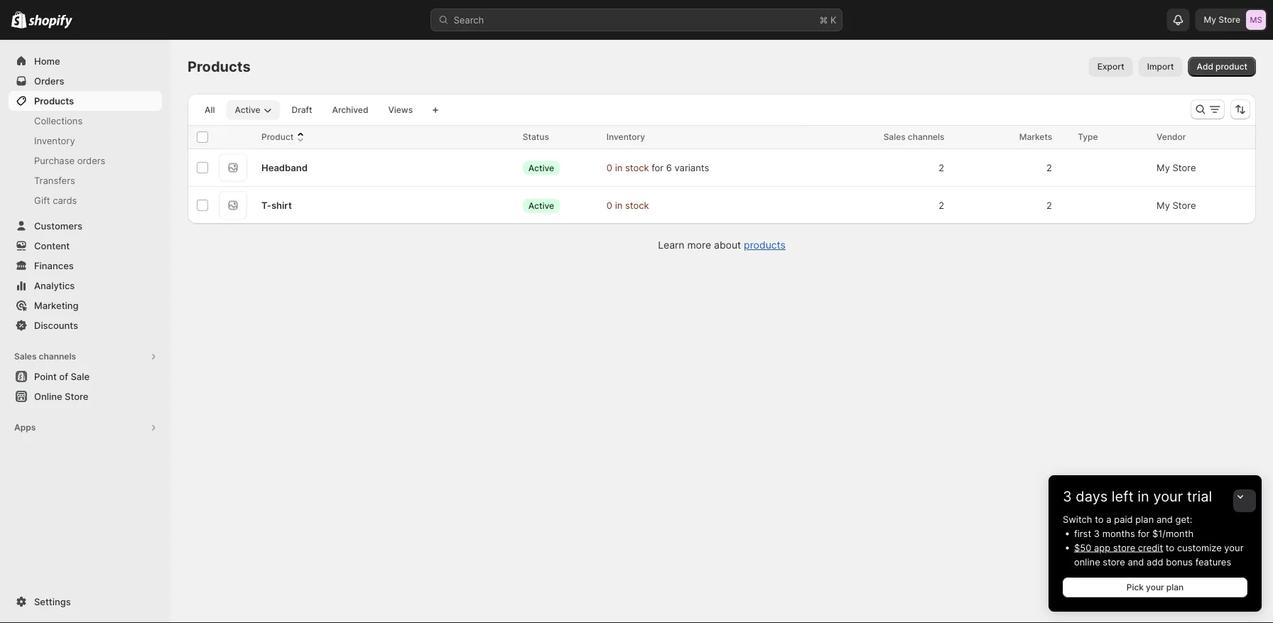 Task type: locate. For each thing, give the bounding box(es) containing it.
1 horizontal spatial and
[[1157, 514, 1173, 525]]

0 down inventory button
[[607, 162, 612, 173]]

and left add on the bottom
[[1128, 556, 1144, 567]]

2 vertical spatial my
[[1157, 200, 1170, 211]]

store down months
[[1113, 542, 1135, 553]]

discounts
[[34, 320, 78, 331]]

$50
[[1074, 542, 1091, 553]]

0 vertical spatial in
[[615, 162, 623, 173]]

cards
[[53, 195, 77, 206]]

0 vertical spatial 0
[[607, 162, 612, 173]]

point of sale button
[[0, 367, 171, 386]]

1 horizontal spatial 3
[[1094, 528, 1100, 539]]

my store image
[[1246, 10, 1266, 30]]

1 vertical spatial active
[[528, 163, 554, 173]]

all link
[[196, 100, 223, 120]]

3 days left in your trial element
[[1049, 512, 1262, 612]]

online store link
[[9, 386, 162, 406]]

online
[[1074, 556, 1100, 567]]

inventory
[[607, 132, 645, 142], [34, 135, 75, 146]]

1 0 from the top
[[607, 162, 612, 173]]

1 horizontal spatial to
[[1166, 542, 1175, 553]]

archived link
[[324, 100, 377, 120]]

1 horizontal spatial inventory
[[607, 132, 645, 142]]

views link
[[380, 100, 421, 120]]

0 vertical spatial products
[[188, 58, 251, 75]]

0 horizontal spatial to
[[1095, 514, 1104, 525]]

more
[[687, 239, 711, 251]]

2
[[939, 162, 945, 173], [1046, 162, 1052, 173], [939, 200, 945, 211], [1046, 200, 1052, 211]]

store inside button
[[65, 391, 88, 402]]

online store
[[34, 391, 88, 402]]

0 horizontal spatial for
[[652, 162, 664, 173]]

purchase orders link
[[9, 151, 162, 171]]

0 horizontal spatial and
[[1128, 556, 1144, 567]]

my store
[[1204, 15, 1240, 25], [1157, 162, 1196, 173], [1157, 200, 1196, 211]]

markets
[[1019, 132, 1052, 142]]

months
[[1102, 528, 1135, 539]]

to left a at the bottom
[[1095, 514, 1104, 525]]

0 vertical spatial and
[[1157, 514, 1173, 525]]

products up all
[[188, 58, 251, 75]]

and up $1/month
[[1157, 514, 1173, 525]]

3
[[1063, 488, 1072, 505], [1094, 528, 1100, 539]]

import
[[1147, 61, 1174, 72]]

stock down inventory button
[[625, 162, 649, 173]]

for left "6"
[[652, 162, 664, 173]]

products link
[[744, 239, 786, 251]]

stock down 0 in stock for 6 variants
[[625, 200, 649, 211]]

$50 app store credit link
[[1074, 542, 1163, 553]]

and inside "to customize your online store and add bonus features"
[[1128, 556, 1144, 567]]

2 vertical spatial my store
[[1157, 200, 1196, 211]]

products up collections
[[34, 95, 74, 106]]

1 vertical spatial sales channels
[[14, 351, 76, 362]]

store
[[1219, 15, 1240, 25], [1173, 162, 1196, 173], [1173, 200, 1196, 211], [65, 391, 88, 402]]

inventory inside button
[[607, 132, 645, 142]]

orders link
[[9, 71, 162, 91]]

for inside 3 days left in your trial element
[[1138, 528, 1150, 539]]

and
[[1157, 514, 1173, 525], [1128, 556, 1144, 567]]

2 vertical spatial your
[[1146, 582, 1164, 593]]

your inside "to customize your online store and add bonus features"
[[1224, 542, 1244, 553]]

0 vertical spatial channels
[[908, 132, 945, 142]]

plan
[[1136, 514, 1154, 525], [1166, 582, 1184, 593]]

pick
[[1127, 582, 1144, 593]]

2 stock from the top
[[625, 200, 649, 211]]

tab list
[[193, 99, 424, 120]]

app
[[1094, 542, 1111, 553]]

inventory button
[[607, 130, 659, 144]]

first 3 months for $1/month
[[1074, 528, 1194, 539]]

0 vertical spatial sales channels
[[884, 132, 945, 142]]

0 vertical spatial store
[[1113, 542, 1135, 553]]

your
[[1153, 488, 1183, 505], [1224, 542, 1244, 553], [1146, 582, 1164, 593]]

in
[[615, 162, 623, 173], [615, 200, 623, 211], [1138, 488, 1149, 505]]

1 vertical spatial in
[[615, 200, 623, 211]]

marketing
[[34, 300, 79, 311]]

channels inside button
[[39, 351, 76, 362]]

sales channels
[[884, 132, 945, 142], [14, 351, 76, 362]]

1 horizontal spatial plan
[[1166, 582, 1184, 593]]

1 vertical spatial channels
[[39, 351, 76, 362]]

sales inside button
[[14, 351, 37, 362]]

0 horizontal spatial sales channels
[[14, 351, 76, 362]]

switch to a paid plan and get:
[[1063, 514, 1192, 525]]

1 vertical spatial your
[[1224, 542, 1244, 553]]

1 stock from the top
[[625, 162, 649, 173]]

1 vertical spatial and
[[1128, 556, 1144, 567]]

products
[[188, 58, 251, 75], [34, 95, 74, 106]]

0 vertical spatial active
[[235, 105, 260, 115]]

stock
[[625, 162, 649, 173], [625, 200, 649, 211]]

in right left
[[1138, 488, 1149, 505]]

3 inside dropdown button
[[1063, 488, 1072, 505]]

2 vertical spatial active
[[528, 200, 554, 210]]

settings link
[[9, 592, 162, 612]]

inventory up purchase
[[34, 135, 75, 146]]

in down inventory button
[[615, 162, 623, 173]]

my store for headband
[[1157, 162, 1196, 173]]

0
[[607, 162, 612, 173], [607, 200, 612, 211]]

1 vertical spatial stock
[[625, 200, 649, 211]]

customers link
[[9, 216, 162, 236]]

1 vertical spatial products
[[34, 95, 74, 106]]

1 vertical spatial my store
[[1157, 162, 1196, 173]]

your up 'get:'
[[1153, 488, 1183, 505]]

shopify image
[[11, 11, 26, 28]]

inventory up 0 in stock for 6 variants
[[607, 132, 645, 142]]

store down $50 app store credit link
[[1103, 556, 1125, 567]]

0 vertical spatial for
[[652, 162, 664, 173]]

1 vertical spatial plan
[[1166, 582, 1184, 593]]

plan down bonus
[[1166, 582, 1184, 593]]

status
[[523, 132, 549, 142]]

learn
[[658, 239, 685, 251]]

left
[[1112, 488, 1134, 505]]

1 horizontal spatial for
[[1138, 528, 1150, 539]]

0 vertical spatial stock
[[625, 162, 649, 173]]

product button
[[261, 130, 308, 144]]

0 for 0 in stock for 6 variants
[[607, 162, 612, 173]]

0 vertical spatial sales
[[884, 132, 906, 142]]

products link
[[9, 91, 162, 111]]

0 horizontal spatial sales
[[14, 351, 37, 362]]

your up features at the right
[[1224, 542, 1244, 553]]

3 left days
[[1063, 488, 1072, 505]]

analytics link
[[9, 276, 162, 296]]

1 vertical spatial sales
[[14, 351, 37, 362]]

0 vertical spatial your
[[1153, 488, 1183, 505]]

for
[[652, 162, 664, 173], [1138, 528, 1150, 539]]

1 horizontal spatial sales
[[884, 132, 906, 142]]

content link
[[9, 236, 162, 256]]

in for 0 in stock
[[615, 200, 623, 211]]

0 vertical spatial plan
[[1136, 514, 1154, 525]]

2 0 from the top
[[607, 200, 612, 211]]

sales
[[884, 132, 906, 142], [14, 351, 37, 362]]

⌘
[[820, 14, 828, 25]]

gift
[[34, 195, 50, 206]]

1 vertical spatial for
[[1138, 528, 1150, 539]]

1 vertical spatial my
[[1157, 162, 1170, 173]]

0 vertical spatial 3
[[1063, 488, 1072, 505]]

pick your plan
[[1127, 582, 1184, 593]]

your right pick
[[1146, 582, 1164, 593]]

active
[[235, 105, 260, 115], [528, 163, 554, 173], [528, 200, 554, 210]]

store inside "to customize your online store and add bonus features"
[[1103, 556, 1125, 567]]

for up credit
[[1138, 528, 1150, 539]]

views
[[388, 105, 413, 115]]

store
[[1113, 542, 1135, 553], [1103, 556, 1125, 567]]

credit
[[1138, 542, 1163, 553]]

channels
[[908, 132, 945, 142], [39, 351, 76, 362]]

1 vertical spatial store
[[1103, 556, 1125, 567]]

1 horizontal spatial sales channels
[[884, 132, 945, 142]]

point of sale
[[34, 371, 90, 382]]

0 down 0 in stock for 6 variants
[[607, 200, 612, 211]]

3 right first
[[1094, 528, 1100, 539]]

0 horizontal spatial channels
[[39, 351, 76, 362]]

and for plan
[[1157, 514, 1173, 525]]

1 vertical spatial 3
[[1094, 528, 1100, 539]]

0 vertical spatial my store
[[1204, 15, 1240, 25]]

2 vertical spatial in
[[1138, 488, 1149, 505]]

product
[[261, 132, 294, 142]]

1 vertical spatial 0
[[607, 200, 612, 211]]

0 vertical spatial to
[[1095, 514, 1104, 525]]

0 horizontal spatial products
[[34, 95, 74, 106]]

1 horizontal spatial channels
[[908, 132, 945, 142]]

type button
[[1078, 130, 1112, 144]]

0 horizontal spatial 3
[[1063, 488, 1072, 505]]

gift cards link
[[9, 190, 162, 210]]

days
[[1076, 488, 1108, 505]]

3 days left in your trial button
[[1049, 475, 1262, 505]]

in down 0 in stock for 6 variants
[[615, 200, 623, 211]]

plan up first 3 months for $1/month
[[1136, 514, 1154, 525]]

t-
[[261, 200, 271, 211]]

k
[[831, 14, 837, 25]]

0 in stock
[[607, 200, 649, 211]]

1 vertical spatial to
[[1166, 542, 1175, 553]]

to down $1/month
[[1166, 542, 1175, 553]]

apps
[[14, 422, 36, 433]]

my store for t-shirt
[[1157, 200, 1196, 211]]



Task type: vqa. For each thing, say whether or not it's contained in the screenshot.
day
no



Task type: describe. For each thing, give the bounding box(es) containing it.
active for headband
[[528, 163, 554, 173]]

your inside dropdown button
[[1153, 488, 1183, 505]]

vendor button
[[1157, 130, 1200, 144]]

for for 6
[[652, 162, 664, 173]]

in for 0 in stock for 6 variants
[[615, 162, 623, 173]]

import button
[[1139, 57, 1183, 77]]

my for t-shirt
[[1157, 200, 1170, 211]]

get:
[[1175, 514, 1192, 525]]

add product link
[[1188, 57, 1256, 77]]

tab list containing all
[[193, 99, 424, 120]]

sales channels button
[[9, 347, 162, 367]]

product
[[1216, 61, 1248, 72]]

add product
[[1197, 61, 1248, 72]]

marketing link
[[9, 296, 162, 315]]

inventory link
[[9, 131, 162, 151]]

orders
[[77, 155, 105, 166]]

pick your plan link
[[1063, 578, 1248, 597]]

0 horizontal spatial inventory
[[34, 135, 75, 146]]

for for $1/month
[[1138, 528, 1150, 539]]

content
[[34, 240, 70, 251]]

search
[[454, 14, 484, 25]]

3 days left in your trial
[[1063, 488, 1212, 505]]

sale
[[71, 371, 90, 382]]

transfers link
[[9, 171, 162, 190]]

and for store
[[1128, 556, 1144, 567]]

finances link
[[9, 256, 162, 276]]

variants
[[675, 162, 709, 173]]

to inside "to customize your online store and add bonus features"
[[1166, 542, 1175, 553]]

t-shirt
[[261, 200, 292, 211]]

stock for 0 in stock
[[625, 200, 649, 211]]

stock for 0 in stock for 6 variants
[[625, 162, 649, 173]]

features
[[1195, 556, 1231, 567]]

$50 app store credit
[[1074, 542, 1163, 553]]

customize
[[1177, 542, 1222, 553]]

add
[[1197, 61, 1213, 72]]

shirt
[[271, 200, 292, 211]]

customers
[[34, 220, 82, 231]]

learn more about products
[[658, 239, 786, 251]]

headband link
[[261, 161, 308, 175]]

⌘ k
[[820, 14, 837, 25]]

0 for 0 in stock
[[607, 200, 612, 211]]

gift cards
[[34, 195, 77, 206]]

add
[[1147, 556, 1163, 567]]

products
[[744, 239, 786, 251]]

draft
[[292, 105, 312, 115]]

discounts link
[[9, 315, 162, 335]]

paid
[[1114, 514, 1133, 525]]

orders
[[34, 75, 64, 86]]

online
[[34, 391, 62, 402]]

to customize your online store and add bonus features
[[1074, 542, 1244, 567]]

about
[[714, 239, 741, 251]]

1 horizontal spatial products
[[188, 58, 251, 75]]

collections link
[[9, 111, 162, 131]]

0 vertical spatial my
[[1204, 15, 1216, 25]]

vendor
[[1157, 132, 1186, 142]]

in inside dropdown button
[[1138, 488, 1149, 505]]

$1/month
[[1152, 528, 1194, 539]]

active button
[[226, 100, 280, 120]]

analytics
[[34, 280, 75, 291]]

all
[[205, 105, 215, 115]]

my for headband
[[1157, 162, 1170, 173]]

type
[[1078, 132, 1098, 142]]

home
[[34, 55, 60, 66]]

purchase orders
[[34, 155, 105, 166]]

shopify image
[[29, 15, 73, 29]]

active for t-shirt
[[528, 200, 554, 210]]

sales channels inside button
[[14, 351, 76, 362]]

of
[[59, 371, 68, 382]]

headband
[[261, 162, 308, 173]]

trial
[[1187, 488, 1212, 505]]

finances
[[34, 260, 74, 271]]

collections
[[34, 115, 83, 126]]

0 horizontal spatial plan
[[1136, 514, 1154, 525]]

export
[[1097, 61, 1124, 72]]

export button
[[1089, 57, 1133, 77]]

home link
[[9, 51, 162, 71]]

active inside dropdown button
[[235, 105, 260, 115]]

a
[[1106, 514, 1112, 525]]

transfers
[[34, 175, 75, 186]]

settings
[[34, 596, 71, 607]]

online store button
[[0, 386, 171, 406]]

first
[[1074, 528, 1091, 539]]

archived
[[332, 105, 368, 115]]

6
[[666, 162, 672, 173]]

point of sale link
[[9, 367, 162, 386]]



